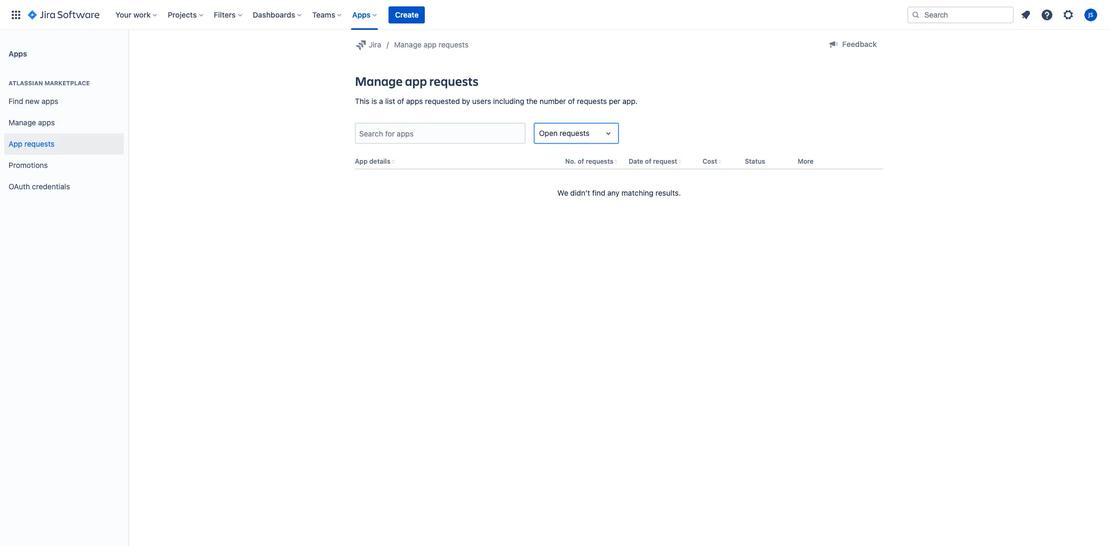 Task type: vqa. For each thing, say whether or not it's contained in the screenshot.
the team to the top
no



Task type: describe. For each thing, give the bounding box(es) containing it.
atlassian marketplace group
[[4, 68, 124, 201]]

0 horizontal spatial apps
[[9, 49, 27, 58]]

projects button
[[165, 6, 207, 23]]

status
[[745, 158, 765, 166]]

teams button
[[309, 6, 346, 23]]

open
[[539, 129, 558, 138]]

Search field
[[907, 6, 1014, 23]]

app inside manage app requests link
[[424, 40, 437, 49]]

find
[[592, 188, 605, 197]]

filters
[[214, 10, 236, 19]]

oauth credentials link
[[4, 176, 124, 197]]

cost
[[703, 158, 717, 166]]

find new apps link
[[4, 91, 124, 112]]

number
[[540, 97, 566, 106]]

app for app requests
[[9, 139, 22, 148]]

this
[[355, 97, 369, 106]]

oauth credentials
[[9, 182, 70, 191]]

app requests link
[[4, 133, 124, 155]]

appswitcher icon image
[[10, 8, 22, 21]]

apps inside popup button
[[352, 10, 371, 19]]

including
[[493, 97, 524, 106]]

date of request button
[[629, 158, 677, 166]]

jira
[[369, 40, 381, 49]]

filters button
[[211, 6, 246, 23]]

we
[[557, 188, 568, 197]]

Search for requested apps field
[[356, 124, 525, 143]]

your work button
[[112, 6, 161, 23]]

find new apps
[[9, 96, 58, 105]]

marketplace
[[45, 80, 90, 86]]

notifications image
[[1019, 8, 1032, 21]]

promotions
[[9, 160, 48, 170]]

apps right list
[[406, 97, 423, 106]]

credentials
[[32, 182, 70, 191]]

per
[[609, 97, 620, 106]]

feedback button
[[821, 36, 883, 53]]

requests inside manage app requests link
[[439, 40, 469, 49]]

app.
[[622, 97, 638, 106]]

1 vertical spatial manage app requests
[[355, 73, 479, 90]]

matching
[[622, 188, 654, 197]]

of right list
[[397, 97, 404, 106]]

no.
[[565, 158, 576, 166]]

apps inside the manage apps link
[[38, 118, 55, 127]]

apps inside the find new apps link
[[42, 96, 58, 105]]

find
[[9, 96, 23, 105]]

is
[[372, 97, 377, 106]]

app details
[[355, 158, 390, 166]]

list
[[385, 97, 395, 106]]

your work
[[115, 10, 151, 19]]

more
[[798, 158, 814, 166]]

jira link
[[355, 38, 381, 51]]



Task type: locate. For each thing, give the bounding box(es) containing it.
manage inside the manage apps link
[[9, 118, 36, 127]]

context icon image
[[355, 38, 368, 51], [355, 38, 368, 51]]

of right date
[[645, 158, 651, 166]]

requests right open
[[560, 129, 590, 138]]

create button
[[389, 6, 425, 23]]

manage apps
[[9, 118, 55, 127]]

1 vertical spatial app
[[355, 158, 368, 166]]

date
[[629, 158, 643, 166]]

create
[[395, 10, 419, 19]]

1 vertical spatial manage
[[355, 73, 403, 90]]

manage for the manage apps link
[[9, 118, 36, 127]]

users
[[472, 97, 491, 106]]

jira software image
[[28, 8, 99, 21], [28, 8, 99, 21]]

manage apps link
[[4, 112, 124, 133]]

primary element
[[6, 0, 907, 30]]

date of request
[[629, 158, 677, 166]]

0 vertical spatial app
[[424, 40, 437, 49]]

1 horizontal spatial apps
[[352, 10, 371, 19]]

atlassian marketplace
[[9, 80, 90, 86]]

open image
[[602, 127, 615, 140]]

apps down find new apps
[[38, 118, 55, 127]]

manage down create button
[[394, 40, 422, 49]]

feedback
[[842, 39, 877, 49]]

1 vertical spatial app
[[405, 73, 427, 90]]

app for app details
[[355, 158, 368, 166]]

search image
[[912, 10, 920, 19]]

the
[[526, 97, 538, 106]]

details
[[369, 158, 390, 166]]

app details button
[[355, 158, 390, 166]]

manage app requests
[[394, 40, 469, 49], [355, 73, 479, 90]]

projects
[[168, 10, 197, 19]]

app
[[424, 40, 437, 49], [405, 73, 427, 90]]

app left details
[[355, 158, 368, 166]]

apps
[[352, 10, 371, 19], [9, 49, 27, 58]]

of right no.
[[578, 158, 584, 166]]

2 vertical spatial manage
[[9, 118, 36, 127]]

requests inside app requests link
[[24, 139, 54, 148]]

your profile and settings image
[[1085, 8, 1097, 21]]

requests
[[439, 40, 469, 49], [429, 73, 479, 90], [577, 97, 607, 106], [560, 129, 590, 138], [24, 139, 54, 148], [586, 158, 613, 166]]

1 horizontal spatial app
[[355, 158, 368, 166]]

request
[[653, 158, 677, 166]]

0 vertical spatial manage app requests
[[394, 40, 469, 49]]

by
[[462, 97, 470, 106]]

0 vertical spatial apps
[[352, 10, 371, 19]]

apps
[[42, 96, 58, 105], [406, 97, 423, 106], [38, 118, 55, 127]]

manage for manage app requests link
[[394, 40, 422, 49]]

requests left per in the top right of the page
[[577, 97, 607, 106]]

app up requested
[[405, 73, 427, 90]]

0 vertical spatial manage
[[394, 40, 422, 49]]

cost button
[[703, 158, 717, 166]]

requests down manage apps
[[24, 139, 54, 148]]

requests up requested
[[429, 73, 479, 90]]

app
[[9, 139, 22, 148], [355, 158, 368, 166]]

promotions link
[[4, 155, 124, 176]]

manage app requests up requested
[[355, 73, 479, 90]]

apps right new
[[42, 96, 58, 105]]

help image
[[1041, 8, 1054, 21]]

of
[[397, 97, 404, 106], [568, 97, 575, 106], [578, 158, 584, 166], [645, 158, 651, 166]]

manage inside manage app requests link
[[394, 40, 422, 49]]

requests down the primary element
[[439, 40, 469, 49]]

requests right no.
[[586, 158, 613, 166]]

open requests
[[539, 129, 590, 138]]

banner containing your work
[[0, 0, 1110, 30]]

didn't
[[570, 188, 590, 197]]

0 vertical spatial app
[[9, 139, 22, 148]]

a
[[379, 97, 383, 106]]

sidebar navigation image
[[116, 43, 140, 64]]

manage app requests down create button
[[394, 40, 469, 49]]

results.
[[656, 188, 681, 197]]

0 horizontal spatial app
[[9, 139, 22, 148]]

no. of requests
[[565, 158, 613, 166]]

manage app requests link
[[394, 38, 469, 51]]

apps up jira link
[[352, 10, 371, 19]]

manage down find
[[9, 118, 36, 127]]

no. of requests button
[[565, 158, 613, 166]]

your
[[115, 10, 131, 19]]

this is a list of apps requested by users including the number of requests per app.
[[355, 97, 638, 106]]

we didn't find any matching results.
[[557, 188, 681, 197]]

app inside atlassian marketplace group
[[9, 139, 22, 148]]

manage up the a
[[355, 73, 403, 90]]

new
[[25, 96, 39, 105]]

app down create button
[[424, 40, 437, 49]]

banner
[[0, 0, 1110, 30]]

requested
[[425, 97, 460, 106]]

of right number
[[568, 97, 575, 106]]

teams
[[312, 10, 335, 19]]

oauth
[[9, 182, 30, 191]]

app up promotions
[[9, 139, 22, 148]]

atlassian
[[9, 80, 43, 86]]

app requests
[[9, 139, 54, 148]]

settings image
[[1062, 8, 1075, 21]]

any
[[607, 188, 620, 197]]

manage
[[394, 40, 422, 49], [355, 73, 403, 90], [9, 118, 36, 127]]

1 vertical spatial apps
[[9, 49, 27, 58]]

apps up atlassian
[[9, 49, 27, 58]]

work
[[133, 10, 151, 19]]

dashboards button
[[250, 6, 306, 23]]

apps button
[[349, 6, 381, 23]]

dashboards
[[253, 10, 295, 19]]



